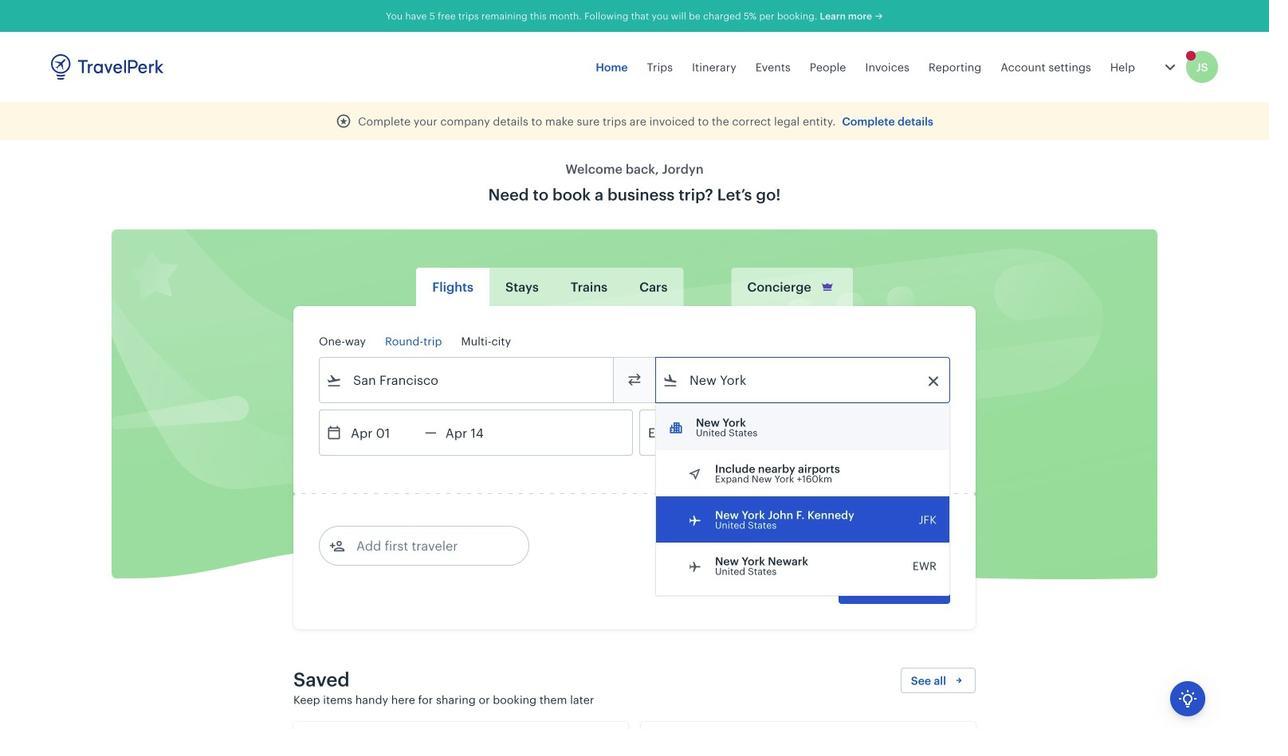 Task type: describe. For each thing, give the bounding box(es) containing it.
Add first traveler search field
[[345, 533, 511, 559]]



Task type: locate. For each thing, give the bounding box(es) containing it.
Return text field
[[437, 411, 520, 455]]

Depart text field
[[342, 411, 425, 455]]

To search field
[[679, 368, 929, 393]]

From search field
[[342, 368, 592, 393]]



